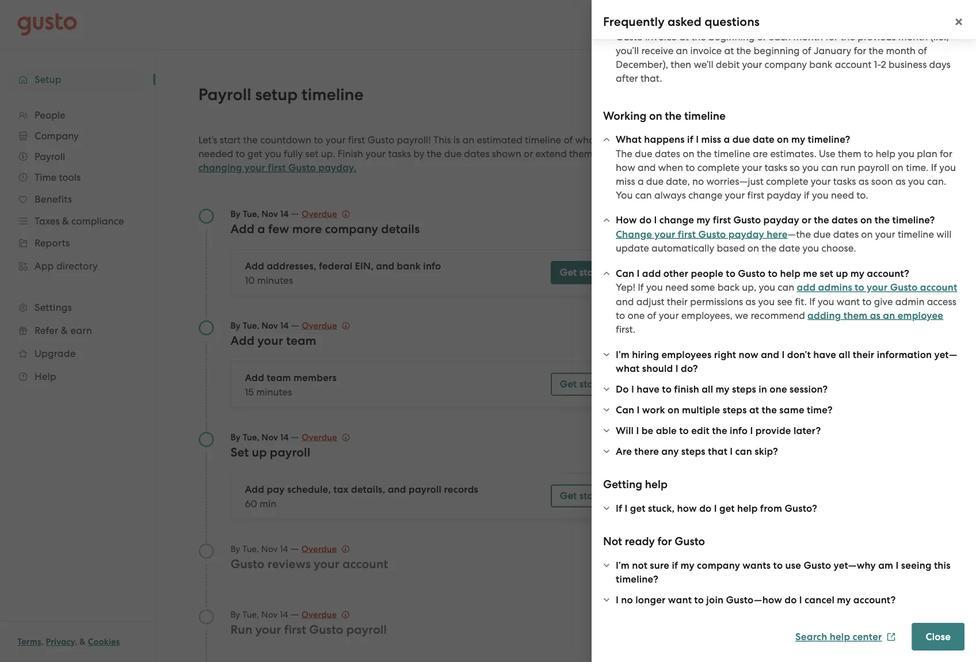 Task type: vqa. For each thing, say whether or not it's contained in the screenshot.
Settings
yes



Task type: locate. For each thing, give the bounding box(es) containing it.
1 horizontal spatial if
[[687, 134, 694, 145]]

timeline inside let's start the countdown to your first gusto payroll! this is an estimated                     timeline of what's needed to get you fully set up.
[[525, 134, 561, 146]]

company inside i'm not sure if my company wants to use gusto yet—why am i seeing this timeline?
[[697, 559, 740, 571]]

info inside add addresses, federal ein, and bank info 10 minutes
[[423, 260, 441, 272]]

1 vertical spatial an
[[463, 134, 475, 146]]

add inside add pay schedule, tax details, and payroll records 60 min
[[245, 484, 264, 495]]

settings
[[35, 302, 72, 313]]

1 horizontal spatial by
[[595, 148, 606, 159]]

your down everything
[[792, 194, 812, 206]]

use
[[786, 559, 801, 571]]

an right is
[[463, 134, 475, 146]]

changing your first gusto payday. button
[[198, 161, 356, 175]]

up for my
[[836, 267, 848, 279]]

up inside frequently asked questions dialog
[[836, 267, 848, 279]]

gusto
[[616, 31, 643, 42], [368, 134, 395, 146], [288, 162, 316, 174], [734, 214, 761, 226], [699, 228, 726, 240], [738, 267, 766, 279], [890, 282, 918, 293], [675, 535, 705, 548], [231, 557, 265, 571], [804, 559, 832, 571], [309, 622, 343, 637]]

14 for payroll
[[280, 432, 289, 442]]

3 nov from the top
[[262, 432, 278, 442]]

if inside the due dates on the timeline are estimates. use them to help you plan for how and when to complete your tasks so you can run payroll on time. if you miss a due date, no worries—just complete your tasks as soon as you can. you can always change your first payday if you need to.
[[804, 189, 810, 201]]

0 horizontal spatial set
[[305, 148, 318, 159]]

1 vertical spatial info
[[730, 425, 748, 436]]

and inside add pay schedule, tax details, and payroll records 60 min
[[388, 484, 406, 495]]

1 vertical spatial set
[[893, 180, 906, 192]]

month up january
[[794, 31, 823, 42]]

2 can from the top
[[616, 404, 635, 416]]

download up everything
[[762, 166, 809, 178]]

gusto inside yep! if you need some back up, you can add admins to your gusto account and adjust their permissions as you see fit. if you want to give admin access to one of your employees, we recommend
[[890, 282, 918, 293]]

— up set up payroll
[[291, 431, 299, 442]]

change
[[689, 189, 723, 201], [660, 214, 694, 226]]

add inside yep! if you need some back up, you can add admins to your gusto account and adjust their permissions as you see fit. if you want to give admin access to one of your employees, we recommend
[[797, 282, 816, 293]]

of left what's
[[564, 134, 573, 146]]

have
[[807, 146, 832, 159], [814, 349, 837, 360], [637, 383, 660, 395]]

first up january
[[823, 17, 840, 28]]

0 horizontal spatial tasks
[[388, 148, 411, 159]]

nov up run your first gusto payroll
[[261, 609, 278, 619]]

0 horizontal spatial one
[[628, 309, 645, 321]]

get started button for set up payroll
[[551, 484, 623, 507]]

1 vertical spatial have
[[814, 349, 837, 360]]

,
[[41, 637, 44, 647], [75, 637, 77, 647]]

have right don't on the bottom of page
[[814, 349, 837, 360]]

by tue, nov 14 — up few
[[231, 208, 302, 219]]

to.
[[857, 189, 869, 201]]

and down the yep! on the top of the page
[[616, 296, 634, 307]]

14 up few
[[280, 209, 289, 219]]

due inside "finish your tasks by the due dates shown or extend them by changing your first gusto payday."
[[444, 148, 462, 159]]

4 by tue, nov 14 — from the top
[[231, 543, 302, 554]]

payroll. inside you won't be charged until after you run your first payroll. you'll receive a gusto invoice at the beginning of each month for the previous month (i.e., you'll receive an invoice at the beginning of january for the month of december), then we'll debit your company bank account 1-2 business days after that.
[[842, 17, 876, 28]]

first inside button
[[678, 228, 696, 240]]

our
[[812, 166, 827, 178]]

now
[[739, 349, 759, 360]]

first
[[823, 17, 840, 28], [348, 134, 365, 146], [268, 162, 286, 174], [748, 189, 765, 201], [814, 194, 831, 206], [713, 214, 731, 226], [678, 228, 696, 240], [284, 622, 306, 637]]

company
[[765, 58, 807, 70], [325, 222, 378, 236], [697, 559, 740, 571]]

tue, for set up payroll
[[243, 432, 259, 442]]

0 vertical spatial add
[[642, 267, 661, 279]]

3 by tue, nov 14 — from the top
[[231, 431, 302, 442]]

of right soon
[[902, 166, 911, 178]]

2 tue, from the top
[[243, 320, 259, 331]]

i'm inside i'm hiring employees right now and i don't have all their information yet— what should i do?
[[616, 349, 630, 360]]

how down the the
[[616, 161, 635, 173]]

1 horizontal spatial tasks
[[765, 161, 788, 173]]

terms
[[17, 637, 41, 647]]

you
[[764, 17, 780, 28], [898, 148, 915, 159], [265, 148, 281, 159], [803, 161, 819, 173], [940, 161, 956, 173], [908, 175, 925, 187], [812, 189, 829, 201], [803, 242, 819, 254], [646, 282, 663, 293], [759, 282, 776, 293], [758, 296, 775, 307], [818, 296, 835, 307]]

timeline right setup
[[302, 85, 364, 104]]

a inside you won't be charged until after you run your first payroll. you'll receive a gusto invoice at the beginning of each month for the previous month (i.e., you'll receive an invoice at the beginning of january for the month of december), then we'll debit your company bank account 1-2 business days after that.
[[939, 17, 945, 28]]

0 vertical spatial checklist
[[861, 166, 899, 178]]

cookies button
[[88, 635, 120, 649]]

all
[[839, 349, 851, 360], [702, 383, 713, 395]]

up
[[762, 194, 774, 206], [836, 267, 848, 279], [252, 445, 267, 459]]

1 get started from the top
[[560, 267, 613, 278]]

provide
[[756, 425, 791, 436]]

you down the our
[[812, 189, 829, 201]]

timeline? down not
[[616, 573, 659, 585]]

timeline left will
[[898, 228, 934, 240]]

start
[[220, 134, 241, 146]]

tue, for add your team
[[243, 320, 259, 331]]

at up debit
[[724, 45, 734, 56]]

1 vertical spatial started
[[580, 378, 613, 390]]

search help center link
[[796, 631, 896, 643]]

2 14 from the top
[[280, 320, 289, 331]]

overdue button for first
[[302, 608, 350, 621]]

help inside the due dates on the timeline are estimates. use them to help you plan for how and when to complete your tasks so you can run payroll on time. if you miss a due date, no worries—just complete your tasks as soon as you can. you can always change your first payday if you need to.
[[876, 148, 896, 159]]

set for download our handy checklist of everything you'll need to get set up for your first payroll.
[[893, 180, 906, 192]]

1 vertical spatial tasks
[[765, 161, 788, 173]]

5 tue, from the top
[[243, 609, 259, 619]]

tax
[[334, 484, 349, 495]]

finish
[[674, 383, 699, 395]]

set down time.
[[893, 180, 906, 192]]

you'll inside you won't be charged until after you run your first payroll. you'll receive a gusto invoice at the beginning of each month for the previous month (i.e., you'll receive an invoice at the beginning of january for the month of december), then we'll debit your company bank account 1-2 business days after that.
[[616, 45, 639, 56]]

0 vertical spatial up
[[762, 194, 774, 206]]

3 get started button from the top
[[551, 484, 623, 507]]

payday up 'how do i change my first gusto payday or the dates on the timeline?'
[[767, 189, 802, 201]]

1 horizontal spatial info
[[730, 425, 748, 436]]

4 tue, from the top
[[243, 544, 259, 554]]

3 by from the top
[[231, 432, 241, 442]]

get inside download our handy checklist of everything you'll need to get set up for your first payroll.
[[876, 180, 891, 192]]

your down soon
[[876, 228, 896, 240]]

first up the finish
[[348, 134, 365, 146]]

i'm for i'm hiring employees right now and i don't have all their information yet— what should i do?
[[616, 349, 630, 360]]

tasks
[[388, 148, 411, 159], [765, 161, 788, 173], [834, 175, 856, 187]]

of inside yep! if you need some back up, you can add admins to your gusto account and adjust their permissions as you see fit. if you want to give admin access to one of your employees, we recommend
[[647, 309, 657, 321]]

the inside let's start the countdown to your first gusto payroll! this is an estimated                     timeline of what's needed to get you fully set up.
[[243, 134, 258, 146]]

what to have ready
[[762, 146, 865, 159]]

app directory
[[35, 260, 98, 272]]

add team members 15 minutes
[[245, 372, 337, 398]]

or for shown
[[524, 148, 533, 159]]

you down what to have ready
[[803, 161, 819, 173]]

your right reviews
[[314, 557, 340, 571]]

3 started from the top
[[580, 490, 613, 502]]

i'm hiring employees right now and i don't have all their information yet— what should i do?
[[616, 349, 958, 374]]

addresses,
[[267, 260, 316, 272]]

overdue button up gusto reviews your account
[[302, 542, 350, 556]]

2 vertical spatial have
[[637, 383, 660, 395]]

overdue for your
[[302, 544, 337, 554]]

2 by from the left
[[595, 148, 606, 159]]

as right soon
[[896, 175, 906, 187]]

0 horizontal spatial info
[[423, 260, 441, 272]]

0 horizontal spatial timeline?
[[616, 573, 659, 585]]

circle blank image for run your first gusto payroll
[[198, 609, 215, 625]]

payroll!
[[397, 134, 431, 146]]

1 vertical spatial checklist
[[827, 212, 866, 224]]

automatically
[[652, 242, 715, 254]]

what for what to have ready
[[762, 146, 791, 159]]

you down —the
[[803, 242, 819, 254]]

1 horizontal spatial be
[[662, 17, 674, 28]]

help link
[[12, 366, 144, 387]]

2 vertical spatial an
[[883, 309, 895, 321]]

to inside i'm not sure if my company wants to use gusto yet—why am i seeing this timeline?
[[773, 559, 783, 571]]

a inside the due dates on the timeline are estimates. use them to help you plan for how and when to complete your tasks so you can run payroll on time. if you miss a due date, no worries—just complete your tasks as soon as you can. you can always change your first payday if you need to.
[[638, 175, 644, 187]]

to inside download our handy checklist of everything you'll need to get set up for your first payroll.
[[864, 180, 873, 192]]

— up add your team
[[291, 319, 299, 331]]

will i be able to edit the info i provide later?
[[616, 425, 821, 436]]

steps left in
[[732, 383, 756, 395]]

time?
[[807, 404, 833, 416]]

you up recommend
[[758, 296, 775, 307]]

overdue button
[[302, 207, 350, 221], [302, 319, 350, 332], [302, 430, 350, 444], [302, 542, 350, 556], [302, 608, 350, 621]]

2 vertical spatial company
[[697, 559, 740, 571]]

0 vertical spatial you'll
[[616, 45, 639, 56]]

can inside yep! if you need some back up, you can add admins to your gusto account and adjust their permissions as you see fit. if you want to give admin access to one of your employees, we recommend
[[778, 282, 795, 293]]

1 horizontal spatial add
[[797, 282, 816, 293]]

account inside yep! if you need some back up, you can add admins to your gusto account and adjust their permissions as you see fit. if you want to give admin access to one of your employees, we recommend
[[920, 282, 958, 293]]

1 vertical spatial get started
[[560, 378, 613, 390]]

1 vertical spatial if
[[804, 189, 810, 201]]

and inside the due dates on the timeline are estimates. use them to help you plan for how and when to complete your tasks so you can run payroll on time. if you miss a due date, no worries—just complete your tasks as soon as you can. you can always change your first payday if you need to.
[[638, 161, 656, 173]]

privacy link
[[46, 637, 75, 647]]

0 horizontal spatial ,
[[41, 637, 44, 647]]

0 vertical spatial account
[[835, 58, 872, 70]]

a left date,
[[638, 175, 644, 187]]

have inside i'm hiring employees right now and i don't have all their information yet— what should i do?
[[814, 349, 837, 360]]

add a few more company details
[[231, 222, 420, 236]]

2 i'm from the top
[[616, 559, 630, 571]]

2 by tue, nov 14 — from the top
[[231, 319, 302, 331]]

0 vertical spatial company
[[765, 58, 807, 70]]

get started button
[[551, 261, 623, 284], [551, 373, 623, 396], [551, 484, 623, 507]]

timeline?
[[808, 134, 851, 145], [893, 214, 935, 226], [616, 573, 659, 585]]

2 horizontal spatial timeline?
[[893, 214, 935, 226]]

0 vertical spatial after
[[739, 17, 761, 28]]

get started for payroll
[[560, 490, 613, 502]]

0 vertical spatial &
[[61, 325, 68, 336]]

2 nov from the top
[[262, 320, 278, 331]]

payroll. down handy
[[833, 194, 867, 206]]

what
[[616, 362, 640, 374]]

set right me
[[820, 267, 834, 279]]

overdue button for few
[[302, 207, 350, 221]]

get up changing your first gusto payday. button
[[247, 148, 262, 159]]

0 vertical spatial you
[[616, 17, 633, 28]]

back
[[718, 282, 740, 293]]

1 vertical spatial account?
[[854, 594, 896, 606]]

14 for few
[[280, 209, 289, 219]]

0 horizontal spatial complete
[[698, 161, 740, 173]]

4 by from the top
[[231, 544, 240, 554]]

as inside adding them as an employee first.
[[870, 309, 881, 321]]

2 horizontal spatial if
[[804, 189, 810, 201]]

1 horizontal spatial run
[[841, 161, 856, 173]]

the
[[691, 31, 706, 42], [841, 31, 856, 42], [737, 45, 751, 56], [869, 45, 884, 56], [665, 109, 682, 122], [243, 134, 258, 146], [697, 148, 712, 159], [427, 148, 442, 159], [814, 214, 829, 226], [875, 214, 890, 226], [762, 242, 777, 254], [762, 404, 777, 416], [712, 425, 728, 436]]

stuck,
[[648, 502, 675, 514]]

1 vertical spatial be
[[642, 425, 654, 436]]

have for what to have ready
[[807, 146, 832, 159]]

5 by tue, nov 14 — from the top
[[231, 608, 302, 620]]

recommend
[[751, 309, 805, 321]]

4 14 from the top
[[280, 544, 288, 554]]

1 vertical spatial bank
[[397, 260, 421, 272]]

1 nov from the top
[[262, 209, 278, 219]]

nov up add your team
[[262, 320, 278, 331]]

— up more
[[291, 208, 299, 219]]

the right 'start'
[[243, 134, 258, 146]]

them inside adding them as an employee first.
[[844, 309, 868, 321]]

payday inside button
[[729, 228, 764, 240]]

2 get started from the top
[[560, 378, 613, 390]]

0 horizontal spatial account
[[342, 557, 388, 571]]

1 14 from the top
[[280, 209, 289, 219]]

due inside '—the due dates on your timeline will update automatically based on the date you choose.'
[[814, 228, 831, 240]]

— for payroll
[[291, 431, 299, 442]]

2 vertical spatial started
[[580, 490, 613, 502]]

working
[[603, 109, 647, 122]]

first inside you won't be charged until after you run your first payroll. you'll receive a gusto invoice at the beginning of each month for the previous month (i.e., you'll receive an invoice at the beginning of january for the month of december), then we'll debit your company bank account 1-2 business days after that.
[[823, 17, 840, 28]]

an
[[676, 45, 688, 56], [463, 134, 475, 146], [883, 309, 895, 321]]

4 nov from the top
[[261, 544, 278, 554]]

0 horizontal spatial be
[[642, 425, 654, 436]]

0 vertical spatial or
[[524, 148, 533, 159]]

account? down am at the bottom of page
[[854, 594, 896, 606]]

steps
[[732, 383, 756, 395], [723, 404, 747, 416], [682, 445, 706, 457]]

2 vertical spatial account
[[342, 557, 388, 571]]

1 horizontal spatial ,
[[75, 637, 77, 647]]

i'm up what
[[616, 349, 630, 360]]

can left skip?
[[735, 445, 752, 457]]

gusto inside "finish your tasks by the due dates shown or extend them by changing your first gusto payday."
[[288, 162, 316, 174]]

you
[[616, 17, 633, 28], [616, 189, 633, 201]]

or inside "finish your tasks by the due dates shown or extend them by changing your first gusto payday."
[[524, 148, 533, 159]]

changing
[[198, 162, 242, 174]]

ready up handy
[[835, 146, 865, 159]]

them inside the due dates on the timeline are estimates. use them to help you plan for how and when to complete your tasks so you can run payroll on time. if you miss a due date, no worries—just complete your tasks as soon as you can. you can always change your first payday if you need to.
[[838, 148, 862, 159]]

setup
[[35, 74, 61, 85]]

the up choose.
[[814, 214, 829, 226]]

payroll.
[[842, 17, 876, 28], [833, 194, 867, 206]]

1 tue, from the top
[[243, 209, 259, 219]]

1 get from the top
[[560, 267, 577, 278]]

gusto navigation element
[[0, 50, 155, 406]]

should
[[642, 362, 673, 374]]

5 14 from the top
[[280, 609, 288, 619]]

1 vertical spatial account
[[920, 282, 958, 293]]

14 up run your first gusto payroll
[[280, 609, 288, 619]]

complete up worries—just
[[698, 161, 740, 173]]

based
[[717, 242, 745, 254]]

one inside yep! if you need some back up, you can add admins to your gusto account and adjust their permissions as you see fit. if you want to give admin access to one of your employees, we recommend
[[628, 309, 645, 321]]

or for payday
[[802, 214, 812, 226]]

i left don't on the bottom of page
[[782, 349, 785, 360]]

date inside '—the due dates on your timeline will update automatically based on the date you choose.'
[[779, 242, 800, 254]]

update
[[616, 242, 649, 254]]

them right "adding"
[[844, 309, 868, 321]]

can i add other people to gusto to help me set up my account?
[[616, 267, 910, 279]]

i'm inside i'm not sure if my company wants to use gusto yet—why am i seeing this timeline?
[[616, 559, 630, 571]]

0 vertical spatial their
[[667, 296, 688, 307]]

nov for your
[[261, 544, 278, 554]]

i inside i'm not sure if my company wants to use gusto yet—why am i seeing this timeline?
[[896, 559, 899, 571]]

yet—why
[[834, 559, 876, 571]]

1 horizontal spatial after
[[739, 17, 761, 28]]

steps down edit
[[682, 445, 706, 457]]

— for team
[[291, 319, 299, 331]]

download checklist
[[776, 212, 866, 224]]

i left the longer
[[616, 594, 619, 606]]

tasks right the our
[[834, 175, 856, 187]]

no right date,
[[693, 175, 704, 187]]

1 vertical spatial payday
[[764, 214, 800, 226]]

by for add a few more company details
[[231, 209, 241, 219]]

1 can from the top
[[616, 267, 635, 279]]

0 vertical spatial timeline?
[[808, 134, 851, 145]]

2 vertical spatial timeline?
[[616, 573, 659, 585]]

timeline? inside i'm not sure if my company wants to use gusto yet—why am i seeing this timeline?
[[616, 573, 659, 585]]

1 you from the top
[[616, 17, 633, 28]]

tue, for add a few more company details
[[243, 209, 259, 219]]

1 vertical spatial download
[[776, 212, 824, 224]]

0 horizontal spatial receive
[[642, 45, 674, 56]]

i down always
[[654, 214, 657, 226]]

i left work
[[637, 404, 640, 416]]

estimated
[[477, 134, 523, 146]]

tasks inside "finish your tasks by the due dates shown or extend them by changing your first gusto payday."
[[388, 148, 411, 159]]

by tue, nov 14 — up run on the left of page
[[231, 608, 302, 620]]

and inside yep! if you need some back up, you can add admins to your gusto account and adjust their permissions as you see fit. if you want to give admin access to one of your employees, we recommend
[[616, 296, 634, 307]]

tue, up set at bottom left
[[243, 432, 259, 442]]

first up the automatically
[[678, 228, 696, 240]]

run
[[783, 17, 798, 28], [841, 161, 856, 173]]

started for add your team
[[580, 378, 613, 390]]

by for set up payroll
[[231, 432, 241, 442]]

miss down the the
[[616, 175, 635, 187]]

add for add pay schedule, tax details, and payroll records 60 min
[[245, 484, 264, 495]]

3 14 from the top
[[280, 432, 289, 442]]

dates inside "finish your tasks by the due dates shown or extend them by changing your first gusto payday."
[[464, 148, 490, 159]]

as inside yep! if you need some back up, you can add admins to your gusto account and adjust their permissions as you see fit. if you want to give admin access to one of your employees, we recommend
[[746, 296, 756, 307]]

5 nov from the top
[[261, 609, 278, 619]]

bank down january
[[810, 58, 833, 70]]

1 i'm from the top
[[616, 349, 630, 360]]

0 horizontal spatial at
[[679, 31, 689, 42]]

0 vertical spatial have
[[807, 146, 832, 159]]

payday inside the due dates on the timeline are estimates. use them to help you plan for how and when to complete your tasks so you can run payroll on time. if you miss a due date, no worries—just complete your tasks as soon as you can. you can always change your first payday if you need to.
[[767, 189, 802, 201]]

1 horizontal spatial account
[[835, 58, 872, 70]]

1 vertical spatial you
[[616, 189, 633, 201]]

gusto inside button
[[699, 228, 726, 240]]

settings link
[[12, 297, 144, 318]]

0 horizontal spatial &
[[61, 325, 68, 336]]

for down everything
[[777, 194, 789, 206]]

2 horizontal spatial do
[[785, 594, 797, 606]]

2 vertical spatial up
[[252, 445, 267, 459]]

2 you from the top
[[616, 189, 633, 201]]

the down here
[[762, 242, 777, 254]]

extend
[[536, 148, 567, 159]]

overdue up the add a few more company details
[[302, 209, 337, 219]]

have up the our
[[807, 146, 832, 159]]

— for few
[[291, 208, 299, 219]]

are
[[753, 148, 768, 159]]

2 vertical spatial get started button
[[551, 484, 623, 507]]

ready inside frequently asked questions dialog
[[625, 535, 655, 548]]

miss right happens
[[701, 134, 722, 145]]

of left each
[[757, 31, 766, 42]]

debit
[[716, 58, 740, 70]]

14 for team
[[280, 320, 289, 331]]

no inside the due dates on the timeline are estimates. use them to help you plan for how and when to complete your tasks so you can run payroll on time. if you miss a due date, no worries—just complete your tasks as soon as you can. you can always change your first payday if you need to.
[[693, 175, 704, 187]]

0 horizontal spatial an
[[463, 134, 475, 146]]

2 get from the top
[[560, 378, 577, 390]]

a left few
[[258, 222, 265, 236]]

be right won't
[[662, 17, 674, 28]]

1 vertical spatial i'm
[[616, 559, 630, 571]]

me
[[803, 267, 818, 279]]

— for first
[[291, 608, 299, 620]]

first inside "finish your tasks by the due dates shown or extend them by changing your first gusto payday."
[[268, 162, 286, 174]]

1 vertical spatial run
[[841, 161, 856, 173]]

other
[[664, 267, 689, 279]]

0 vertical spatial get
[[560, 267, 577, 278]]

what up the the
[[616, 134, 642, 145]]

3 tue, from the top
[[243, 432, 259, 442]]

checklist down "to."
[[827, 212, 866, 224]]

i right will
[[636, 425, 639, 436]]

1 horizontal spatial company
[[697, 559, 740, 571]]

minutes down addresses,
[[257, 274, 293, 286]]

1 vertical spatial what
[[762, 146, 791, 159]]

add down me
[[797, 282, 816, 293]]

you'll up december),
[[616, 45, 639, 56]]

access
[[927, 296, 957, 307]]

1 vertical spatial circle blank image
[[198, 609, 215, 625]]

my right sure
[[681, 559, 695, 571]]

up for for
[[762, 194, 774, 206]]

your down adjust
[[659, 309, 679, 321]]

circle blank image
[[198, 543, 215, 559], [198, 609, 215, 625]]

0 vertical spatial do
[[640, 214, 652, 226]]

1 vertical spatial can
[[616, 404, 635, 416]]

january
[[814, 45, 852, 56]]

1 vertical spatial get
[[560, 378, 577, 390]]

0 horizontal spatial want
[[668, 594, 692, 606]]

list containing benefits
[[0, 105, 155, 388]]

your inside let's start the countdown to your first gusto payroll! this is an estimated                     timeline of what's needed to get you fully set up.
[[326, 134, 346, 146]]

3 get started from the top
[[560, 490, 613, 502]]

overdue for first
[[302, 609, 337, 620]]

0 vertical spatial team
[[286, 333, 316, 348]]

1 vertical spatial you'll
[[813, 180, 836, 192]]

1-
[[874, 58, 881, 70]]

1 vertical spatial or
[[802, 214, 812, 226]]

can for can i add other people to gusto to help me set up my account?
[[616, 267, 635, 279]]

tasks left so
[[765, 161, 788, 173]]

3 get from the top
[[560, 490, 577, 502]]

business
[[889, 58, 927, 70]]

account?
[[867, 267, 910, 279], [854, 594, 896, 606]]

1 by tue, nov 14 — from the top
[[231, 208, 302, 219]]

0 vertical spatial payday
[[767, 189, 802, 201]]

& left cookies button
[[79, 637, 86, 647]]

your up up.
[[326, 134, 346, 146]]

nov for first
[[261, 609, 278, 619]]

overdue button for team
[[302, 319, 350, 332]]

2 vertical spatial at
[[749, 404, 759, 416]]

or inside frequently asked questions dialog
[[802, 214, 812, 226]]

1 by from the top
[[231, 209, 241, 219]]

get started button for add your team
[[551, 373, 623, 396]]

after
[[739, 17, 761, 28], [616, 72, 638, 84]]

list
[[0, 105, 155, 388]]

at down asked
[[679, 31, 689, 42]]

0 vertical spatial tasks
[[388, 148, 411, 159]]

an inside you won't be charged until after you run your first payroll. you'll receive a gusto invoice at the beginning of each month for the previous month (i.e., you'll receive an invoice at the beginning of january for the month of december), then we'll debit your company bank account 1-2 business days after that.
[[676, 45, 688, 56]]

due down is
[[444, 148, 462, 159]]

how do i change my first gusto payday or the dates on the timeline?
[[616, 214, 935, 226]]

0 horizontal spatial bank
[[397, 260, 421, 272]]

14 for first
[[280, 609, 288, 619]]

want inside yep! if you need some back up, you can add admins to your gusto account and adjust their permissions as you see fit. if you want to give admin access to one of your employees, we recommend
[[837, 296, 860, 307]]

5 by from the top
[[231, 609, 240, 619]]

tue, up add your team
[[243, 320, 259, 331]]

you'll down the our
[[813, 180, 836, 192]]

overdue button for payroll
[[302, 430, 350, 444]]

(i.e.,
[[931, 31, 949, 42]]

frequently asked questions dialog
[[592, 0, 976, 662]]

2 vertical spatial get
[[560, 490, 577, 502]]

0 vertical spatial info
[[423, 260, 441, 272]]

this
[[934, 559, 951, 571]]

finish your tasks by the due dates shown or extend them by changing your first gusto payday.
[[198, 148, 606, 174]]

2 by from the top
[[231, 320, 241, 331]]

info inside frequently asked questions dialog
[[730, 425, 748, 436]]

minutes inside add addresses, federal ein, and bank info 10 minutes
[[257, 274, 293, 286]]

0 vertical spatial get started button
[[551, 261, 623, 284]]

what inside frequently asked questions dialog
[[616, 134, 642, 145]]

1 horizontal spatial you'll
[[813, 180, 836, 192]]

add inside add team members 15 minutes
[[245, 372, 264, 384]]

2 circle blank image from the top
[[198, 609, 215, 625]]

1 vertical spatial invoice
[[691, 45, 722, 56]]

invoice down won't
[[645, 31, 677, 42]]

2 vertical spatial get started
[[560, 490, 613, 502]]

download inside download our handy checklist of everything you'll need to get set up for your first payroll.
[[762, 166, 809, 178]]

benefits
[[35, 193, 72, 205]]

no
[[693, 175, 704, 187], [621, 594, 633, 606]]

for inside the due dates on the timeline are estimates. use them to help you plan for how and when to complete your tasks so you can run payroll on time. if you miss a due date, no worries—just complete your tasks as soon as you can. you can always change your first payday if you need to.
[[940, 148, 953, 159]]

by for gusto reviews your account
[[231, 544, 240, 554]]

by for run your first gusto payroll
[[231, 609, 240, 619]]

employees
[[662, 349, 712, 360]]

be inside you won't be charged until after you run your first payroll. you'll receive a gusto invoice at the beginning of each month for the previous month (i.e., you'll receive an invoice at the beginning of january for the month of december), then we'll debit your company bank account 1-2 business days after that.
[[662, 17, 674, 28]]

2 horizontal spatial account
[[920, 282, 958, 293]]

nov for payroll
[[262, 432, 278, 442]]

get for set up payroll
[[560, 490, 577, 502]]

do right stuck,
[[700, 502, 712, 514]]

1 vertical spatial how
[[677, 502, 697, 514]]

reports
[[35, 237, 70, 249]]

working on the timeline
[[603, 109, 726, 122]]

payroll
[[858, 161, 890, 173], [270, 445, 310, 459], [409, 484, 442, 495], [346, 622, 387, 637]]

2 get started button from the top
[[551, 373, 623, 396]]

2 started from the top
[[580, 378, 613, 390]]

worries—just
[[707, 175, 764, 187]]

plan
[[917, 148, 938, 159]]

run right the our
[[841, 161, 856, 173]]

by tue, nov 14 — up set up payroll
[[231, 431, 302, 442]]

when
[[658, 161, 683, 173]]

1 circle blank image from the top
[[198, 543, 215, 559]]

1 vertical spatial no
[[621, 594, 633, 606]]

your up the automatically
[[655, 228, 676, 240]]

do?
[[681, 362, 698, 374]]

you inside you won't be charged until after you run your first payroll. you'll receive a gusto invoice at the beginning of each month for the previous month (i.e., you'll receive an invoice at the beginning of january for the month of december), then we'll debit your company bank account 1-2 business days after that.
[[616, 17, 633, 28]]

nov up few
[[262, 209, 278, 219]]

0 vertical spatial what
[[616, 134, 642, 145]]

same
[[780, 404, 805, 416]]

0 vertical spatial payroll.
[[842, 17, 876, 28]]



Task type: describe. For each thing, give the bounding box(es) containing it.
you up adjust
[[646, 282, 663, 293]]

i down update
[[637, 267, 640, 279]]

i'm for i'm not sure if my company wants to use gusto yet—why am i seeing this timeline?
[[616, 559, 630, 571]]

min
[[260, 498, 277, 509]]

due up always
[[646, 175, 664, 187]]

give
[[874, 296, 893, 307]]

2 vertical spatial tasks
[[834, 175, 856, 187]]

your right the finish
[[366, 148, 386, 159]]

1 horizontal spatial invoice
[[691, 45, 722, 56]]

the right edit
[[712, 425, 728, 436]]

timeline inside the due dates on the timeline are estimates. use them to help you plan for how and when to complete your tasks so you can run payroll on time. if you miss a due date, no worries—just complete your tasks as soon as you can. you can always change your first payday if you need to.
[[714, 148, 751, 159]]

you inside you won't be charged until after you run your first payroll. you'll receive a gusto invoice at the beginning of each month for the previous month (i.e., you'll receive an invoice at the beginning of january for the month of december), then we'll debit your company bank account 1-2 business days after that.
[[764, 17, 780, 28]]

adjust
[[637, 296, 665, 307]]

if right fit.
[[810, 296, 816, 307]]

14 for your
[[280, 544, 288, 554]]

edit
[[692, 425, 710, 436]]

their inside yep! if you need some back up, you can add admins to your gusto account and adjust their permissions as you see fit. if you want to give admin access to one of your employees, we recommend
[[667, 296, 688, 307]]

by for add your team
[[231, 320, 241, 331]]

have for do i have to finish all my steps in one session?
[[637, 383, 660, 395]]

happens
[[644, 134, 685, 145]]

your up january
[[800, 17, 820, 28]]

them inside "finish your tasks by the due dates shown or extend them by changing your first gusto payday."
[[569, 148, 593, 159]]

their inside i'm hiring employees right now and i don't have all their information yet— what should i do?
[[853, 349, 875, 360]]

shown
[[492, 148, 521, 159]]

what's
[[575, 134, 604, 146]]

your down worries—just
[[725, 189, 745, 201]]

payroll setup timeline
[[198, 85, 364, 104]]

do i have to finish all my steps in one session?
[[616, 383, 828, 395]]

the down soon
[[875, 214, 890, 226]]

2 vertical spatial do
[[785, 594, 797, 606]]

i down getting
[[625, 502, 628, 514]]

dates inside '—the due dates on your timeline will update automatically based on the date you choose.'
[[833, 228, 859, 240]]

0 horizontal spatial no
[[621, 594, 633, 606]]

there
[[635, 445, 659, 457]]

upgrade
[[35, 348, 76, 359]]

right
[[714, 349, 736, 360]]

can.
[[927, 175, 947, 187]]

a up worries—just
[[724, 134, 730, 145]]

details
[[381, 222, 420, 236]]

your right changing
[[245, 162, 265, 174]]

tue, for run your first gusto payroll
[[243, 609, 259, 619]]

payday.
[[318, 162, 356, 174]]

can left always
[[635, 189, 652, 201]]

— for your
[[291, 543, 299, 554]]

federal
[[319, 260, 353, 272]]

refer & earn
[[35, 325, 92, 336]]

1 , from the left
[[41, 637, 44, 647]]

information
[[877, 349, 932, 360]]

need inside the due dates on the timeline are estimates. use them to help you plan for how and when to complete your tasks so you can run payroll on time. if you miss a due date, no worries—just complete your tasks as soon as you can. you can always change your first payday if you need to.
[[831, 189, 854, 201]]

—the
[[788, 228, 811, 240]]

set for can i add other people to gusto to help me set up my account?
[[820, 267, 834, 279]]

add for add a few more company details
[[231, 222, 255, 236]]

your inside button
[[655, 228, 676, 240]]

account menu element
[[754, 0, 959, 49]]

how inside the due dates on the timeline are estimates. use them to help you plan for how and when to complete your tasks so you can run payroll on time. if you miss a due date, no worries—just complete your tasks as soon as you can. you can always change your first payday if you need to.
[[616, 161, 635, 173]]

not ready for gusto
[[603, 535, 705, 548]]

for inside download our handy checklist of everything you'll need to get set up for your first payroll.
[[777, 194, 789, 206]]

circle blank image for gusto reviews your account
[[198, 543, 215, 559]]

people
[[691, 267, 724, 279]]

center
[[853, 631, 882, 643]]

your right debit
[[742, 58, 762, 70]]

bank inside add addresses, federal ein, and bank info 10 minutes
[[397, 260, 421, 272]]

for down previous
[[854, 45, 867, 56]]

i'm not sure if my company wants to use gusto yet—why am i seeing this timeline?
[[616, 559, 951, 585]]

download for download our handy checklist of everything you'll need to get set up for your first payroll.
[[762, 166, 809, 178]]

skip?
[[755, 445, 778, 457]]

members
[[294, 372, 337, 384]]

you up "adding"
[[818, 296, 835, 307]]

you up time.
[[898, 148, 915, 159]]

1 vertical spatial do
[[700, 502, 712, 514]]

what for what happens if i miss a due date on my timeline?
[[616, 134, 642, 145]]

overdue for few
[[302, 209, 337, 219]]

the down charged
[[691, 31, 706, 42]]

1 horizontal spatial &
[[79, 637, 86, 647]]

and inside add addresses, federal ein, and bank info 10 minutes
[[376, 260, 395, 272]]

first up change your first gusto payday here
[[713, 214, 731, 226]]

set inside let's start the countdown to your first gusto payroll! this is an estimated                     timeline of what's needed to get you fully set up.
[[305, 148, 318, 159]]

1 vertical spatial timeline?
[[893, 214, 935, 226]]

payroll. inside download our handy checklist of everything you'll need to get set up for your first payroll.
[[833, 194, 867, 206]]

0 vertical spatial steps
[[732, 383, 756, 395]]

started for set up payroll
[[580, 490, 613, 502]]

the due dates on the timeline are estimates. use them to help you plan for how and when to complete your tasks so you can run payroll on time. if you miss a due date, no worries—just complete your tasks as soon as you can. you can always change your first payday if you need to.
[[616, 148, 956, 201]]

of inside let's start the countdown to your first gusto payroll! this is an estimated                     timeline of what's needed to get you fully set up.
[[564, 134, 573, 146]]

1 vertical spatial want
[[668, 594, 692, 606]]

i left the do?
[[676, 362, 679, 374]]

by tue, nov 14 — for your
[[231, 543, 302, 554]]

download for download checklist
[[776, 212, 824, 224]]

permissions
[[690, 296, 743, 307]]

miss inside the due dates on the timeline are estimates. use them to help you plan for how and when to complete your tasks so you can run payroll on time. if you miss a due date, no worries—just complete your tasks as soon as you can. you can always change your first payday if you need to.
[[616, 175, 635, 187]]

ein,
[[355, 260, 374, 272]]

you up "can."
[[940, 161, 956, 173]]

gusto reviews your account
[[231, 557, 388, 571]]

as up "to."
[[859, 175, 869, 187]]

get started for team
[[560, 378, 613, 390]]

frequently asked questions
[[603, 15, 760, 29]]

be for i
[[642, 425, 654, 436]]

fit.
[[795, 296, 807, 307]]

you'll inside download our handy checklist of everything you'll need to get set up for your first payroll.
[[813, 180, 836, 192]]

an inside let's start the countdown to your first gusto payroll! this is an estimated                     timeline of what's needed to get you fully set up.
[[463, 134, 475, 146]]

i right stuck,
[[714, 502, 717, 514]]

your up give
[[867, 282, 888, 293]]

my up the can i work on multiple steps at the same time?
[[716, 383, 730, 395]]

1 vertical spatial at
[[724, 45, 734, 56]]

1 vertical spatial steps
[[723, 404, 747, 416]]

reviews
[[268, 557, 311, 571]]

run
[[231, 622, 253, 637]]

change inside the due dates on the timeline are estimates. use them to help you plan for how and when to complete your tasks so you can run payroll on time. if you miss a due date, no worries—just complete your tasks as soon as you can. you can always change your first payday if you need to.
[[689, 189, 723, 201]]

first right run on the left of page
[[284, 622, 306, 637]]

adding them as an employee link
[[808, 309, 944, 321]]

your up add team members 15 minutes
[[258, 333, 283, 348]]

the inside "finish your tasks by the due dates shown or extend them by changing your first gusto payday."
[[427, 148, 442, 159]]

your down are
[[742, 161, 762, 173]]

gusto?
[[785, 502, 817, 514]]

benefits link
[[12, 189, 144, 210]]

if right the yep! on the top of the page
[[638, 282, 644, 293]]

overdue button for your
[[302, 542, 350, 556]]

the
[[616, 148, 633, 159]]

can for can i work on multiple steps at the same time?
[[616, 404, 635, 416]]

you down can i add other people to gusto to help me set up my account? at the right top of the page
[[759, 282, 776, 293]]

timeline up what happens if i miss a due date on my timeline? on the top right of page
[[684, 109, 726, 122]]

0 vertical spatial miss
[[701, 134, 722, 145]]

use
[[819, 148, 836, 159]]

0 vertical spatial invoice
[[645, 31, 677, 42]]

run inside the due dates on the timeline are estimates. use them to help you plan for how and when to complete your tasks so you can run payroll on time. if you miss a due date, no worries—just complete your tasks as soon as you can. you can always change your first payday if you need to.
[[841, 161, 856, 173]]

0 horizontal spatial date
[[753, 134, 775, 145]]

bank inside you won't be charged until after you run your first payroll. you'll receive a gusto invoice at the beginning of each month for the previous month (i.e., you'll receive an invoice at the beginning of january for the month of december), then we'll debit your company bank account 1-2 business days after that.
[[810, 58, 833, 70]]

for up january
[[826, 31, 838, 42]]

need inside yep! if you need some back up, you can add admins to your gusto account and adjust their permissions as you see fit. if you want to give admin access to one of your employees, we recommend
[[665, 282, 689, 293]]

get left stuck,
[[630, 502, 646, 514]]

the up debit
[[737, 45, 751, 56]]

0 vertical spatial receive
[[905, 17, 937, 28]]

by tue, nov 14 — for payroll
[[231, 431, 302, 442]]

the inside '—the due dates on your timeline will update automatically based on the date you choose.'
[[762, 242, 777, 254]]

0 horizontal spatial do
[[640, 214, 652, 226]]

see
[[777, 296, 793, 307]]

for up sure
[[658, 535, 672, 548]]

run inside you won't be charged until after you run your first payroll. you'll receive a gusto invoice at the beginning of each month for the previous month (i.e., you'll receive an invoice at the beginning of january for the month of december), then we'll debit your company bank account 1-2 business days after that.
[[783, 17, 798, 28]]

i left cancel
[[800, 594, 802, 606]]

need inside download our handy checklist of everything you'll need to get set up for your first payroll.
[[839, 180, 862, 192]]

help left me
[[780, 267, 801, 279]]

by tue, nov 14 — for team
[[231, 319, 302, 331]]

change your first gusto payday here
[[616, 228, 788, 240]]

let's start the countdown to your first gusto payroll! this is an estimated                     timeline of what's needed to get you fully set up.
[[198, 134, 604, 159]]

1 get started button from the top
[[551, 261, 623, 284]]

hiring
[[632, 349, 659, 360]]

dates inside the due dates on the timeline are estimates. use them to help you plan for how and when to complete your tasks so you can run payroll on time. if you miss a due date, no worries—just complete your tasks as soon as you can. you can always change your first payday if you need to.
[[655, 148, 680, 159]]

1 started from the top
[[580, 267, 613, 278]]

month left (i.e.,
[[899, 31, 928, 42]]

employee
[[898, 309, 944, 321]]

your inside download our handy checklist of everything you'll need to get set up for your first payroll.
[[792, 194, 812, 206]]

cookies
[[88, 637, 120, 647]]

if inside the due dates on the timeline are estimates. use them to help you plan for how and when to complete your tasks so you can run payroll on time. if you miss a due date, no worries—just complete your tasks as soon as you can. you can always change your first payday if you need to.
[[931, 161, 937, 173]]

0 vertical spatial if
[[687, 134, 694, 145]]

by tue, nov 14 — for few
[[231, 208, 302, 219]]

add for add team members 15 minutes
[[245, 372, 264, 384]]

1 horizontal spatial how
[[677, 502, 697, 514]]

company inside you won't be charged until after you run your first payroll. you'll receive a gusto invoice at the beginning of each month for the previous month (i.e., you'll receive an invoice at the beginning of january for the month of december), then we'll debit your company bank account 1-2 business days after that.
[[765, 58, 807, 70]]

any
[[662, 445, 679, 457]]

be for won't
[[662, 17, 674, 28]]

the down previous
[[869, 45, 884, 56]]

help
[[35, 371, 56, 382]]

nov for team
[[262, 320, 278, 331]]

payroll inside add pay schedule, tax details, and payroll records 60 min
[[409, 484, 442, 495]]

are
[[616, 445, 632, 457]]

1 vertical spatial beginning
[[754, 45, 800, 56]]

you down time.
[[908, 175, 925, 187]]

first inside download our handy checklist of everything you'll need to get set up for your first payroll.
[[814, 194, 831, 206]]

of inside download our handy checklist of everything you'll need to get set up for your first payroll.
[[902, 166, 911, 178]]

all inside i'm hiring employees right now and i don't have all their information yet— what should i do?
[[839, 349, 851, 360]]

some
[[691, 282, 715, 293]]

choose.
[[822, 242, 856, 254]]

help up stuck,
[[645, 478, 668, 491]]

month up business
[[886, 45, 916, 56]]

wants
[[743, 559, 771, 571]]

add pay schedule, tax details, and payroll records 60 min
[[245, 484, 478, 509]]

search help center
[[796, 631, 882, 643]]

if inside i'm not sure if my company wants to use gusto yet—why am i seeing this timeline?
[[672, 559, 678, 571]]

my up estimates.
[[792, 134, 806, 145]]

gusto inside let's start the countdown to your first gusto payroll! this is an estimated                     timeline of what's needed to get you fully set up.
[[368, 134, 395, 146]]

add for add addresses, federal ein, and bank info 10 minutes
[[245, 260, 264, 272]]

i right happens
[[696, 134, 699, 145]]

your inside '—the due dates on your timeline will update automatically based on the date you choose.'
[[876, 228, 896, 240]]

due right the the
[[635, 148, 653, 159]]

help left center
[[830, 631, 850, 643]]

2 , from the left
[[75, 637, 77, 647]]

the inside the due dates on the timeline are estimates. use them to help you plan for how and when to complete your tasks so you can run payroll on time. if you miss a due date, no worries—just complete your tasks as soon as you can. you can always change your first payday if you need to.
[[697, 148, 712, 159]]

you inside let's start the countdown to your first gusto payroll! this is an estimated                     timeline of what's needed to get you fully set up.
[[265, 148, 281, 159]]

i right that
[[730, 445, 733, 457]]

1 vertical spatial complete
[[766, 175, 809, 187]]

always
[[654, 189, 686, 201]]

gusto inside i'm not sure if my company wants to use gusto yet—why am i seeing this timeline?
[[804, 559, 832, 571]]

team inside add team members 15 minutes
[[267, 372, 291, 384]]

0 vertical spatial account?
[[867, 267, 910, 279]]

overdue for team
[[302, 320, 337, 331]]

not
[[603, 535, 622, 548]]

here
[[767, 228, 788, 240]]

reports link
[[12, 233, 144, 253]]

payroll
[[198, 85, 251, 104]]

1 horizontal spatial one
[[770, 383, 787, 395]]

minutes inside add team members 15 minutes
[[256, 386, 292, 398]]

getting
[[603, 478, 643, 491]]

the up january
[[841, 31, 856, 42]]

in
[[759, 383, 767, 395]]

overdue for payroll
[[302, 432, 337, 442]]

& inside gusto navigation element
[[61, 325, 68, 336]]

help left from
[[737, 502, 758, 514]]

add addresses, federal ein, and bank info 10 minutes
[[245, 260, 441, 286]]

home image
[[17, 13, 77, 36]]

1 horizontal spatial timeline?
[[808, 134, 851, 145]]

gusto inside you won't be charged until after you run your first payroll. you'll receive a gusto invoice at the beginning of each month for the previous month (i.e., you'll receive an invoice at the beginning of january for the month of december), then we'll debit your company bank account 1-2 business days after that.
[[616, 31, 643, 42]]

how
[[616, 214, 637, 226]]

0 horizontal spatial up
[[252, 445, 267, 459]]

of up business
[[918, 45, 927, 56]]

will
[[937, 228, 952, 240]]

timeline inside '—the due dates on your timeline will update automatically based on the date you choose.'
[[898, 228, 934, 240]]

my up change your first gusto payday here
[[697, 214, 711, 226]]

are there any steps that i can skip?
[[616, 445, 778, 457]]

first inside let's start the countdown to your first gusto payroll! this is an estimated                     timeline of what's needed to get you fully set up.
[[348, 134, 365, 146]]

0 vertical spatial ready
[[835, 146, 865, 159]]

2 vertical spatial steps
[[682, 445, 706, 457]]

an inside adding them as an employee first.
[[883, 309, 895, 321]]

nov for few
[[262, 209, 278, 219]]

by tue, nov 14 — for first
[[231, 608, 302, 620]]

admins
[[818, 282, 853, 293]]

get inside let's start the countdown to your first gusto payroll! this is an estimated                     timeline of what's needed to get you fully set up.
[[247, 148, 262, 159]]

the up provide
[[762, 404, 777, 416]]

add admins to your gusto account link
[[797, 282, 958, 293]]

i right do
[[631, 383, 634, 395]]

details,
[[351, 484, 385, 495]]

of left january
[[802, 45, 812, 56]]

schedule,
[[287, 484, 331, 495]]

if i get stuck, how do i get help from gusto?
[[616, 502, 817, 514]]

privacy
[[46, 637, 75, 647]]

1 vertical spatial change
[[660, 214, 694, 226]]

your right run on the left of page
[[255, 622, 281, 637]]

my right cancel
[[837, 594, 851, 606]]

account inside you won't be charged until after you run your first payroll. you'll receive a gusto invoice at the beginning of each month for the previous month (i.e., you'll receive an invoice at the beginning of january for the month of december), then we'll debit your company bank account 1-2 business days after that.
[[835, 58, 872, 70]]

1 vertical spatial after
[[616, 72, 638, 84]]

0 horizontal spatial company
[[325, 222, 378, 236]]

my inside i'm not sure if my company wants to use gusto yet—why am i seeing this timeline?
[[681, 559, 695, 571]]

1 by from the left
[[413, 148, 425, 159]]

tue, for gusto reviews your account
[[243, 544, 259, 554]]

0 vertical spatial beginning
[[709, 31, 755, 42]]

close button
[[912, 623, 965, 651]]

0 horizontal spatial add
[[642, 267, 661, 279]]

due up worries—just
[[733, 134, 750, 145]]

add for add your team
[[231, 333, 255, 348]]

later?
[[794, 425, 821, 436]]

your down use
[[811, 175, 831, 187]]

get for add your team
[[560, 378, 577, 390]]

checklist inside download our handy checklist of everything you'll need to get set up for your first payroll.
[[861, 166, 899, 178]]

and inside i'm hiring employees right now and i don't have all their information yet— what should i do?
[[761, 349, 780, 360]]

can down use
[[821, 161, 838, 173]]

payroll inside the due dates on the timeline are estimates. use them to help you plan for how and when to complete your tasks so you can run payroll on time. if you miss a due date, no worries—just complete your tasks as soon as you can. you can always change your first payday if you need to.
[[858, 161, 890, 173]]

won't
[[635, 17, 660, 28]]

close
[[926, 631, 951, 642]]

first inside the due dates on the timeline are estimates. use them to help you plan for how and when to complete your tasks so you can run payroll on time. if you miss a due date, no worries—just complete your tasks as soon as you can. you can always change your first payday if you need to.
[[748, 189, 765, 201]]

do
[[616, 383, 629, 395]]

my up add admins to your gusto account link
[[851, 267, 865, 279]]

get left from
[[720, 502, 735, 514]]

0 horizontal spatial all
[[702, 383, 713, 395]]

estimates.
[[771, 148, 817, 159]]

download checklist link
[[762, 212, 866, 224]]

that.
[[641, 72, 662, 84]]

if down getting
[[616, 502, 623, 514]]

i left provide
[[750, 425, 753, 436]]

so
[[790, 161, 800, 173]]

set
[[231, 445, 249, 459]]

you inside '—the due dates on your timeline will update automatically based on the date you choose.'
[[803, 242, 819, 254]]

you inside the due dates on the timeline are estimates. use them to help you plan for how and when to complete your tasks so you can run payroll on time. if you miss a due date, no worries—just complete your tasks as soon as you can. you can always change your first payday if you need to.
[[616, 189, 633, 201]]

gusto—how
[[726, 594, 782, 606]]

i no longer want to join gusto—how do i cancel my account?
[[616, 594, 896, 606]]

the up happens
[[665, 109, 682, 122]]

download our handy checklist of everything you'll need to get set up for your first payroll.
[[762, 166, 911, 206]]



